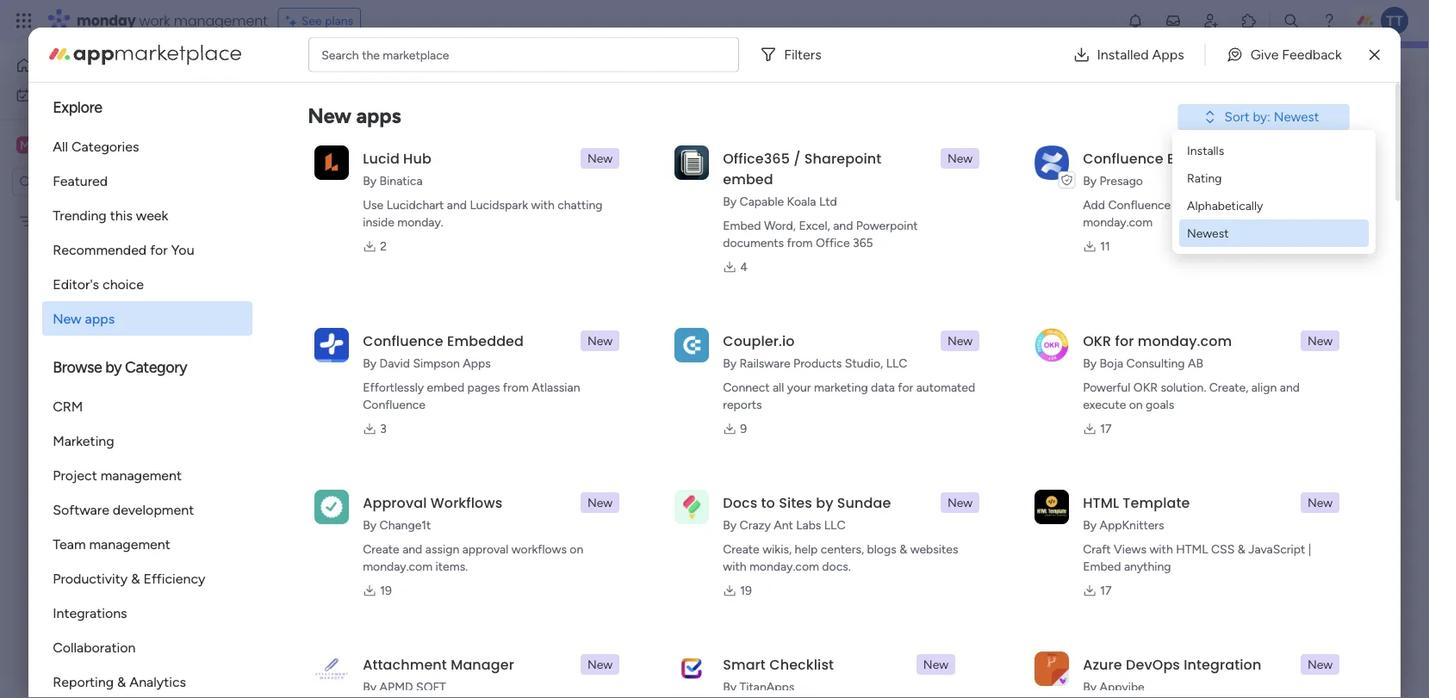 Task type: vqa. For each thing, say whether or not it's contained in the screenshot.
Progress
no



Task type: locate. For each thing, give the bounding box(es) containing it.
2 horizontal spatial with
[[1150, 542, 1173, 557]]

add
[[1083, 198, 1105, 212]]

attachment manager
[[363, 655, 514, 675]]

new for for
[[1308, 334, 1333, 348]]

and inside create and assign approval workflows on monday.com items.
[[402, 542, 422, 557]]

my work button
[[10, 81, 185, 109]]

0 horizontal spatial monday
[[77, 11, 136, 30]]

0 horizontal spatial in
[[639, 261, 649, 276]]

management
[[174, 11, 268, 30], [505, 215, 597, 234], [684, 280, 755, 294], [506, 338, 577, 353], [101, 467, 182, 484], [89, 536, 170, 553]]

work right "my"
[[57, 88, 84, 103]]

binatica
[[380, 174, 423, 188]]

members
[[1187, 100, 1245, 117]]

workspace image
[[16, 136, 34, 155]]

project management
[[40, 214, 153, 229]]

template
[[1123, 493, 1190, 513]]

new apps up lucid
[[308, 103, 401, 128]]

and right align
[[1280, 380, 1300, 395]]

search
[[322, 47, 359, 62]]

explore work management templates
[[433, 338, 634, 353]]

by left the boja
[[1083, 356, 1097, 371]]

project down featured
[[40, 214, 79, 229]]

by for okr for monday.com
[[1083, 356, 1097, 371]]

project inside list box
[[40, 214, 79, 229]]

& inside craft views with html css & javascript | embed anything
[[1238, 542, 1246, 557]]

in right anywhere in the right of the page
[[1265, 198, 1275, 212]]

embedded
[[447, 331, 524, 351]]

inbox image
[[1165, 12, 1182, 29]]

for for you
[[150, 242, 168, 258]]

you
[[795, 280, 815, 294]]

select product image
[[16, 12, 33, 29]]

confluence embedder by presago
[[1083, 149, 1240, 188]]

connect
[[832, 280, 877, 294]]

0 horizontal spatial by
[[105, 358, 122, 377]]

by up craft
[[1083, 518, 1097, 533]]

aspects
[[523, 261, 565, 276]]

0 horizontal spatial with
[[531, 198, 555, 212]]

1 vertical spatial on
[[570, 542, 584, 557]]

0 vertical spatial pages
[[1174, 198, 1207, 212]]

for left the you
[[150, 242, 168, 258]]

0 horizontal spatial apps
[[463, 356, 491, 371]]

app logo image left lucid
[[315, 145, 349, 180]]

1 vertical spatial apps
[[85, 311, 115, 327]]

all
[[509, 261, 520, 276], [773, 380, 784, 395]]

0 vertical spatial your
[[583, 261, 607, 276]]

app logo image for lucid hub
[[315, 145, 349, 180]]

with
[[531, 198, 555, 212], [1150, 542, 1173, 557], [723, 560, 747, 574]]

monday up the shared
[[609, 280, 652, 294]]

the down advanced
[[420, 298, 437, 312]]

work up goals.
[[655, 280, 681, 294]]

ltd
[[819, 194, 837, 209]]

0 horizontal spatial embed
[[427, 380, 465, 395]]

management down place.
[[684, 280, 755, 294]]

david
[[380, 356, 410, 371]]

1 vertical spatial project
[[53, 467, 97, 484]]

0 vertical spatial all
[[509, 261, 520, 276]]

1 create from the left
[[363, 542, 399, 557]]

monday.com
[[1083, 215, 1153, 230], [1138, 331, 1232, 351], [363, 560, 433, 574], [749, 560, 819, 574]]

1 vertical spatial embed
[[427, 380, 465, 395]]

0 vertical spatial for
[[150, 242, 168, 258]]

and down change1t
[[402, 542, 422, 557]]

by up "labs"
[[816, 493, 834, 513]]

1 horizontal spatial pages
[[1174, 198, 1207, 212]]

okr for monday.com
[[1083, 331, 1232, 351]]

atlassian
[[532, 380, 580, 395]]

& right blogs
[[900, 542, 907, 557]]

app logo image left the docs
[[675, 490, 709, 524]]

1 horizontal spatial from
[[787, 236, 813, 250]]

1 vertical spatial all
[[773, 380, 784, 395]]

embed down craft
[[1083, 560, 1121, 574]]

by
[[105, 358, 122, 377], [816, 493, 834, 513]]

by up connect
[[723, 356, 737, 371]]

0 vertical spatial llc
[[886, 356, 907, 371]]

with down crazy
[[723, 560, 747, 574]]

for up the boja
[[1115, 331, 1134, 351]]

explore up workspace selection element
[[53, 98, 102, 117]]

work up apps marketplace image
[[139, 11, 170, 30]]

1 vertical spatial html
[[1176, 542, 1208, 557]]

coupler.io
[[723, 331, 795, 351]]

app logo image left approval
[[315, 490, 349, 524]]

newest down alphabetically on the top right
[[1187, 226, 1229, 241]]

embed up "documents"
[[723, 218, 761, 233]]

apps
[[1152, 47, 1184, 63], [463, 356, 491, 371]]

create down by change1t
[[363, 542, 399, 557]]

tasks,
[[832, 261, 863, 276]]

1 horizontal spatial on
[[1129, 398, 1143, 412]]

pages down the embedded in the left of the page
[[467, 380, 500, 395]]

option
[[0, 206, 220, 209]]

integrations
[[53, 605, 127, 622]]

0 horizontal spatial all
[[509, 261, 520, 276]]

categories
[[71, 138, 139, 155]]

llc up data
[[886, 356, 907, 371]]

apps down editor's choice at the top left
[[85, 311, 115, 327]]

view
[[1153, 100, 1184, 117]]

2 vertical spatial for
[[898, 380, 913, 395]]

by inside confluence embedder by presago
[[1083, 174, 1097, 188]]

apps down inbox "image"
[[1152, 47, 1184, 63]]

with up work management product
[[531, 198, 555, 212]]

0 horizontal spatial the
[[362, 47, 380, 62]]

1 vertical spatial in
[[639, 261, 649, 276]]

1 vertical spatial from
[[503, 380, 529, 395]]

unified
[[675, 261, 712, 276]]

in inside manage and run all aspects of your work in one unified place. from everyday tasks, to advanced projects, and processes, monday work management allows you to connect the dots, work smarter, and achieve shared goals.
[[639, 261, 649, 276]]

okr
[[1083, 331, 1112, 351], [1134, 380, 1158, 395]]

app logo image left the boja
[[1035, 328, 1069, 362]]

1 vertical spatial okr
[[1134, 380, 1158, 395]]

new for template
[[1308, 496, 1333, 510]]

new for to
[[948, 496, 973, 510]]

0 vertical spatial by
[[105, 358, 122, 377]]

1 horizontal spatial in
[[1265, 198, 1275, 212]]

with up anything
[[1150, 542, 1173, 557]]

by left apmd
[[363, 680, 377, 695]]

by down azure
[[1083, 680, 1097, 695]]

apps marketplace image
[[49, 44, 241, 65]]

app logo image left office365
[[675, 145, 709, 180]]

app logo image left the smart
[[675, 652, 709, 687]]

html up by appknitters
[[1083, 493, 1119, 513]]

templates
[[580, 338, 634, 353]]

llc for coupler.io
[[886, 356, 907, 371]]

2 create from the left
[[723, 542, 760, 557]]

apmd
[[380, 680, 413, 695]]

management up development
[[101, 467, 182, 484]]

0 horizontal spatial from
[[503, 380, 529, 395]]

management up apps marketplace image
[[174, 11, 268, 30]]

0 vertical spatial embed
[[723, 169, 773, 189]]

explore for explore work management templates
[[433, 338, 474, 353]]

2 horizontal spatial to
[[866, 261, 877, 276]]

create down crazy
[[723, 542, 760, 557]]

1 vertical spatial embed
[[1083, 560, 1121, 574]]

0 horizontal spatial new apps
[[53, 311, 115, 327]]

sites
[[779, 493, 812, 513]]

0 horizontal spatial 19
[[380, 584, 392, 598]]

create inside create wikis, help centers, blogs & websites with monday.com docs.
[[723, 542, 760, 557]]

projects,
[[475, 280, 522, 294]]

recommended for you
[[53, 242, 194, 258]]

1 vertical spatial for
[[1115, 331, 1134, 351]]

1 vertical spatial to
[[818, 280, 829, 294]]

create,
[[1209, 380, 1249, 395]]

feedback
[[1282, 47, 1342, 63]]

explore inside button
[[433, 338, 474, 353]]

new apps
[[308, 103, 401, 128], [53, 311, 115, 327]]

apps up lucid
[[356, 103, 401, 128]]

llc up the centers,
[[824, 518, 846, 533]]

help button
[[1283, 650, 1343, 678]]

create inside create and assign approval workflows on monday.com items.
[[363, 542, 399, 557]]

0 horizontal spatial newest
[[1187, 226, 1229, 241]]

new apps down editor's on the left of the page
[[53, 311, 115, 327]]

2 19 from the left
[[740, 584, 752, 598]]

1 horizontal spatial embed
[[1083, 560, 1121, 574]]

1 horizontal spatial html
[[1176, 542, 1208, 557]]

azure
[[1083, 655, 1122, 675]]

and inside the powerful okr solution. create, align and execute on goals
[[1280, 380, 1300, 395]]

1 horizontal spatial new apps
[[308, 103, 401, 128]]

2 vertical spatial to
[[761, 493, 775, 513]]

1 horizontal spatial explore
[[433, 338, 474, 353]]

management inside manage and run all aspects of your work in one unified place. from everyday tasks, to advanced projects, and processes, monday work management allows you to connect the dots, work smarter, and achieve shared goals.
[[684, 280, 755, 294]]

app logo image for azure devops integration
[[1035, 652, 1069, 686]]

confluence up david
[[363, 331, 444, 351]]

analytics
[[130, 674, 186, 691]]

1 horizontal spatial for
[[898, 380, 913, 395]]

2 horizontal spatial for
[[1115, 331, 1134, 351]]

0 vertical spatial newest
[[1274, 109, 1319, 125]]

workspace
[[73, 137, 141, 153]]

inside
[[363, 215, 394, 230]]

1 vertical spatial newest
[[1187, 226, 1229, 241]]

0 horizontal spatial create
[[363, 542, 399, 557]]

office365 / sharepoint embed
[[723, 149, 882, 189]]

give feedback button
[[1213, 37, 1356, 72]]

0 vertical spatial in
[[1265, 198, 1275, 212]]

in left one
[[639, 261, 649, 276]]

to right the you
[[818, 280, 829, 294]]

monday.com up ab
[[1138, 331, 1232, 351]]

by for approval workflows
[[363, 518, 377, 533]]

software
[[53, 502, 109, 518]]

app logo image left by appknitters
[[1035, 490, 1069, 524]]

docs
[[723, 493, 758, 513]]

app logo image left azure
[[1035, 652, 1069, 686]]

1 horizontal spatial by
[[816, 493, 834, 513]]

by left capable
[[723, 194, 737, 209]]

confluence up presago
[[1083, 149, 1164, 168]]

to up crazy
[[761, 493, 775, 513]]

app logo image
[[315, 145, 349, 180], [675, 145, 709, 180], [1035, 145, 1069, 180], [315, 328, 349, 362], [675, 328, 709, 362], [1035, 328, 1069, 362], [315, 490, 349, 524], [675, 490, 709, 524], [1035, 490, 1069, 524], [675, 652, 709, 687], [315, 652, 349, 686], [1035, 652, 1069, 686]]

filters button
[[753, 37, 835, 72]]

0 vertical spatial apps
[[356, 103, 401, 128]]

explore for explore
[[53, 98, 102, 117]]

your inside manage and run all aspects of your work in one unified place. from everyday tasks, to advanced projects, and processes, monday work management allows you to connect the dots, work smarter, and achieve shared goals.
[[583, 261, 607, 276]]

app logo image left apmd
[[315, 652, 349, 686]]

1 horizontal spatial newest
[[1274, 109, 1319, 125]]

1 horizontal spatial create
[[723, 542, 760, 557]]

apps down the embedded in the left of the page
[[463, 356, 491, 371]]

by down the docs
[[723, 518, 737, 533]]

19 down crazy
[[740, 584, 752, 598]]

new
[[308, 103, 351, 128], [587, 151, 613, 166], [948, 151, 973, 166], [53, 311, 82, 327], [587, 334, 613, 348], [948, 334, 973, 348], [1308, 334, 1333, 348], [587, 496, 613, 510], [948, 496, 973, 510], [1308, 496, 1333, 510], [587, 658, 613, 672], [923, 658, 949, 672], [1308, 658, 1333, 672]]

0 horizontal spatial for
[[150, 242, 168, 258]]

by up use
[[363, 174, 377, 188]]

work down smarter,
[[477, 338, 503, 353]]

by left david
[[363, 356, 377, 371]]

confluence down effortlessly
[[363, 398, 426, 412]]

from left atlassian
[[503, 380, 529, 395]]

change1t
[[380, 518, 431, 533]]

craft views with html css & javascript | embed anything
[[1083, 542, 1312, 574]]

and inside embed word, excel, and powerpoint documents from office 365
[[833, 218, 853, 233]]

17 down execute
[[1100, 422, 1112, 436]]

by titanapps
[[723, 680, 795, 695]]

the right search
[[362, 47, 380, 62]]

1 vertical spatial explore
[[433, 338, 474, 353]]

pages
[[1174, 198, 1207, 212], [467, 380, 500, 395]]

0 vertical spatial from
[[787, 236, 813, 250]]

2 vertical spatial with
[[723, 560, 747, 574]]

4
[[740, 260, 748, 274]]

17 down craft
[[1100, 584, 1112, 598]]

align
[[1252, 380, 1277, 395]]

1 17 from the top
[[1100, 422, 1112, 436]]

lucid
[[363, 149, 400, 168]]

pages inside effortlessly embed pages from atlassian confluence
[[467, 380, 500, 395]]

llc
[[886, 356, 907, 371], [824, 518, 846, 533]]

my work
[[38, 88, 84, 103]]

monday.com down by change1t
[[363, 560, 433, 574]]

1 horizontal spatial okr
[[1134, 380, 1158, 395]]

view members button
[[1138, 91, 1260, 126]]

embed
[[723, 169, 773, 189], [427, 380, 465, 395]]

by down approval
[[363, 518, 377, 533]]

1 horizontal spatial your
[[787, 380, 811, 395]]

0 vertical spatial apps
[[1152, 47, 1184, 63]]

by for attachment manager
[[363, 680, 377, 695]]

embed inside craft views with html css & javascript | embed anything
[[1083, 560, 1121, 574]]

0 horizontal spatial okr
[[1083, 331, 1112, 351]]

0 vertical spatial with
[[531, 198, 555, 212]]

all down railsware
[[773, 380, 784, 395]]

monday up home button
[[77, 11, 136, 30]]

add confluence pages anywhere in monday.com
[[1083, 198, 1275, 230]]

embed down simpson
[[427, 380, 465, 395]]

with inside craft views with html css & javascript | embed anything
[[1150, 542, 1173, 557]]

pages down rating
[[1174, 198, 1207, 212]]

create for docs
[[723, 542, 760, 557]]

1 horizontal spatial the
[[420, 298, 437, 312]]

0 horizontal spatial on
[[570, 542, 584, 557]]

0 vertical spatial project
[[40, 214, 79, 229]]

1 horizontal spatial embed
[[723, 169, 773, 189]]

installed apps
[[1097, 47, 1184, 63]]

html left css
[[1176, 542, 1208, 557]]

with inside 'use lucidchart and lucidspark with chatting inside monday.'
[[531, 198, 555, 212]]

1 horizontal spatial with
[[723, 560, 747, 574]]

dapulse x slim image
[[1370, 44, 1380, 65]]

filters
[[784, 47, 822, 63]]

documents
[[723, 236, 784, 250]]

by right the browse
[[105, 358, 122, 377]]

0 horizontal spatial embed
[[723, 218, 761, 233]]

0 horizontal spatial html
[[1083, 493, 1119, 513]]

app logo image for approval workflows
[[315, 490, 349, 524]]

smart checklist
[[723, 655, 834, 675]]

1 vertical spatial apps
[[463, 356, 491, 371]]

pages inside add confluence pages anywhere in monday.com
[[1174, 198, 1207, 212]]

& right css
[[1238, 542, 1246, 557]]

see plans button
[[278, 8, 361, 34]]

1 vertical spatial monday
[[609, 280, 652, 294]]

invite members image
[[1203, 12, 1220, 29]]

and down aspects
[[525, 280, 545, 294]]

monday.com inside create wikis, help centers, blogs & websites with monday.com docs.
[[749, 560, 819, 574]]

0 horizontal spatial pages
[[467, 380, 500, 395]]

1 horizontal spatial 19
[[740, 584, 752, 598]]

okr up the boja
[[1083, 331, 1112, 351]]

for
[[150, 242, 168, 258], [1115, 331, 1134, 351], [898, 380, 913, 395]]

0 vertical spatial on
[[1129, 398, 1143, 412]]

of
[[568, 261, 580, 276]]

0 vertical spatial to
[[866, 261, 877, 276]]

Search in workspace field
[[36, 172, 144, 192]]

project for project management
[[40, 214, 79, 229]]

your right of
[[583, 261, 607, 276]]

anything
[[1124, 560, 1171, 574]]

trending
[[53, 207, 107, 224]]

0 horizontal spatial llc
[[824, 518, 846, 533]]

management inside button
[[506, 338, 577, 353]]

1 19 from the left
[[380, 584, 392, 598]]

19 down by change1t
[[380, 584, 392, 598]]

1 vertical spatial pages
[[467, 380, 500, 395]]

editor's
[[53, 276, 99, 292]]

1 horizontal spatial all
[[773, 380, 784, 395]]

work up the shared
[[610, 261, 636, 276]]

all inside manage and run all aspects of your work in one unified place. from everyday tasks, to advanced projects, and processes, monday work management allows you to connect the dots, work smarter, and achieve shared goals.
[[509, 261, 520, 276]]

app logo image for smart checklist
[[675, 652, 709, 687]]

sort by: newest
[[1225, 109, 1319, 125]]

okr up goals
[[1134, 380, 1158, 395]]

confluence inside effortlessly embed pages from atlassian confluence
[[363, 398, 426, 412]]

management up atlassian
[[506, 338, 577, 353]]

crazy
[[740, 518, 771, 533]]

monday.com up "11"
[[1083, 215, 1153, 230]]

productivity
[[53, 571, 128, 587]]

trending this week
[[53, 207, 168, 224]]

2 17 from the top
[[1100, 584, 1112, 598]]

0 vertical spatial 17
[[1100, 422, 1112, 436]]

app logo image left david
[[315, 328, 349, 362]]

embed inside effortlessly embed pages from atlassian confluence
[[427, 380, 465, 395]]

9
[[740, 422, 747, 436]]

by down the smart
[[723, 680, 737, 695]]

app logo image down goals.
[[675, 328, 709, 362]]

javascript
[[1249, 542, 1306, 557]]

html inside craft views with html css & javascript | embed anything
[[1176, 542, 1208, 557]]

new for embedded
[[587, 334, 613, 348]]

app logo image for coupler.io
[[675, 328, 709, 362]]

confluence down presago
[[1108, 198, 1171, 212]]

new for /
[[948, 151, 973, 166]]

app logo image for attachment manager
[[315, 652, 349, 686]]

0 horizontal spatial explore
[[53, 98, 102, 117]]

1 horizontal spatial llc
[[886, 356, 907, 371]]

all right run at the top of the page
[[509, 261, 520, 276]]

from
[[787, 236, 813, 250], [503, 380, 529, 395]]

1 horizontal spatial apps
[[1152, 47, 1184, 63]]

apps
[[356, 103, 401, 128], [85, 311, 115, 327]]

0 vertical spatial explore
[[53, 98, 102, 117]]

to right tasks,
[[866, 261, 877, 276]]

1 vertical spatial with
[[1150, 542, 1173, 557]]

for right data
[[898, 380, 913, 395]]

1 horizontal spatial monday
[[609, 280, 652, 294]]

1 vertical spatial llc
[[824, 518, 846, 533]]

0 vertical spatial monday
[[77, 11, 136, 30]]

17
[[1100, 422, 1112, 436], [1100, 584, 1112, 598]]

place.
[[715, 261, 747, 276]]

/
[[794, 149, 801, 168]]

0 vertical spatial okr
[[1083, 331, 1112, 351]]

monday.com down wikis,
[[749, 560, 819, 574]]

0 vertical spatial embed
[[723, 218, 761, 233]]

1 horizontal spatial apps
[[356, 103, 401, 128]]

all inside connect all your marketing data for automated reports
[[773, 380, 784, 395]]

1 vertical spatial your
[[787, 380, 811, 395]]

explore up simpson
[[433, 338, 474, 353]]

pages for from
[[467, 380, 500, 395]]

2
[[380, 239, 387, 254]]

llc for docs to sites by sundae
[[824, 518, 846, 533]]

1 vertical spatial the
[[420, 298, 437, 312]]

1 vertical spatial 17
[[1100, 584, 1112, 598]]



Task type: describe. For each thing, give the bounding box(es) containing it.
software development
[[53, 502, 194, 518]]

pages for anywhere
[[1174, 198, 1207, 212]]

editor's choice
[[53, 276, 144, 292]]

chatting
[[558, 198, 603, 212]]

1 vertical spatial new apps
[[53, 311, 115, 327]]

apps inside installed apps button
[[1152, 47, 1184, 63]]

newest inside popup button
[[1274, 109, 1319, 125]]

automated
[[916, 380, 975, 395]]

17 for html
[[1100, 584, 1112, 598]]

0 horizontal spatial apps
[[85, 311, 115, 327]]

19 for docs
[[740, 584, 752, 598]]

browse
[[53, 358, 102, 377]]

run
[[488, 261, 506, 276]]

use lucidchart and lucidspark with chatting inside monday.
[[363, 198, 603, 230]]

0 vertical spatial the
[[362, 47, 380, 62]]

your inside connect all your marketing data for automated reports
[[787, 380, 811, 395]]

by apmd soft
[[363, 680, 446, 695]]

see
[[301, 13, 322, 28]]

titanapps
[[740, 680, 795, 695]]

on inside create and assign approval workflows on monday.com items.
[[570, 542, 584, 557]]

by for lucid hub
[[363, 174, 377, 188]]

craft
[[1083, 542, 1111, 557]]

powerful okr solution. create, align and execute on goals
[[1083, 380, 1300, 412]]

apps image
[[1241, 12, 1258, 29]]

approval
[[462, 542, 509, 557]]

monday.com inside add confluence pages anywhere in monday.com
[[1083, 215, 1153, 230]]

browse by category
[[53, 358, 187, 377]]

by railsware products studio, llc
[[723, 356, 907, 371]]

newest inside menu "menu"
[[1187, 226, 1229, 241]]

with inside create wikis, help centers, blogs & websites with monday.com docs.
[[723, 560, 747, 574]]

and left run at the top of the page
[[465, 261, 485, 276]]

1 vertical spatial by
[[816, 493, 834, 513]]

installed
[[1097, 47, 1149, 63]]

0 vertical spatial html
[[1083, 493, 1119, 513]]

achieve
[[569, 298, 611, 312]]

app logo image for docs to sites by sundae
[[675, 490, 709, 524]]

installs
[[1187, 143, 1224, 158]]

okr inside the powerful okr solution. create, align and execute on goals
[[1134, 380, 1158, 395]]

css
[[1211, 542, 1235, 557]]

new for workflows
[[587, 496, 613, 510]]

appvibe
[[1100, 680, 1145, 695]]

allows
[[758, 280, 792, 294]]

by boja consulting ab
[[1083, 356, 1204, 371]]

project management list box
[[0, 203, 220, 469]]

processes,
[[548, 280, 606, 294]]

development
[[113, 502, 194, 518]]

execute
[[1083, 398, 1126, 412]]

365
[[853, 236, 873, 250]]

by for docs to sites by sundae
[[723, 518, 737, 533]]

in inside add confluence pages anywhere in monday.com
[[1265, 198, 1275, 212]]

by for html template
[[1083, 518, 1097, 533]]

shared
[[614, 298, 650, 312]]

powerpoint
[[856, 218, 918, 233]]

dots,
[[440, 298, 467, 312]]

& left efficiency
[[131, 571, 140, 587]]

the inside manage and run all aspects of your work in one unified place. from everyday tasks, to advanced projects, and processes, monday work management allows you to connect the dots, work smarter, and achieve shared goals.
[[420, 298, 437, 312]]

smart
[[723, 655, 766, 675]]

|
[[1309, 542, 1312, 557]]

simpson
[[413, 356, 460, 371]]

by for office365 / sharepoint embed
[[723, 194, 737, 209]]

management up productivity & efficiency
[[89, 536, 170, 553]]

one
[[652, 261, 672, 276]]

embed word, excel, and powerpoint documents from office 365
[[723, 218, 918, 250]]

product
[[601, 215, 656, 234]]

advanced
[[420, 280, 472, 294]]

& inside create wikis, help centers, blogs & websites with monday.com docs.
[[900, 542, 907, 557]]

ab
[[1188, 356, 1204, 371]]

monday.
[[397, 215, 443, 230]]

app logo image left presago
[[1035, 145, 1069, 180]]

19 for approval
[[380, 584, 392, 598]]

see plans
[[301, 13, 353, 28]]

confluence inside confluence embedder by presago
[[1083, 149, 1164, 168]]

create for approval
[[363, 542, 399, 557]]

new for manager
[[587, 658, 613, 672]]

work down 'lucidspark'
[[468, 215, 502, 234]]

by for confluence embedded
[[363, 356, 377, 371]]

attachment
[[363, 655, 447, 675]]

& left the analytics
[[117, 674, 126, 691]]

app logo image for html template
[[1035, 490, 1069, 524]]

on inside the powerful okr solution. create, align and execute on goals
[[1129, 398, 1143, 412]]

new for checklist
[[923, 658, 949, 672]]

project for project management
[[53, 467, 97, 484]]

monday work management
[[77, 11, 268, 30]]

embed inside office365 / sharepoint embed
[[723, 169, 773, 189]]

search the marketplace
[[322, 47, 449, 62]]

monday.com inside create and assign approval workflows on monday.com items.
[[363, 560, 433, 574]]

0 horizontal spatial to
[[761, 493, 775, 513]]

my
[[38, 88, 54, 103]]

checklist
[[769, 655, 834, 675]]

confluence inside add confluence pages anywhere in monday.com
[[1108, 198, 1171, 212]]

effortlessly embed pages from atlassian confluence
[[363, 380, 580, 412]]

0 vertical spatial new apps
[[308, 103, 401, 128]]

ant
[[774, 518, 793, 533]]

data
[[871, 380, 895, 395]]

for inside connect all your marketing data for automated reports
[[898, 380, 913, 395]]

category
[[125, 358, 187, 377]]

lucidchart
[[387, 198, 444, 212]]

office
[[816, 236, 850, 250]]

by for smart checklist
[[723, 680, 737, 695]]

app logo image for office365 / sharepoint embed
[[675, 145, 709, 180]]

recommended
[[53, 242, 147, 258]]

notifications image
[[1127, 12, 1144, 29]]

by for azure devops integration
[[1083, 680, 1097, 695]]

work down projects,
[[470, 298, 497, 312]]

powerful
[[1083, 380, 1131, 395]]

monday inside manage and run all aspects of your work in one unified place. from everyday tasks, to advanced projects, and processes, monday work management allows you to connect the dots, work smarter, and achieve shared goals.
[[609, 280, 652, 294]]

integration
[[1184, 655, 1262, 675]]

effortlessly
[[363, 380, 424, 395]]

1 horizontal spatial to
[[818, 280, 829, 294]]

from inside effortlessly embed pages from atlassian confluence
[[503, 380, 529, 395]]

by for coupler.io
[[723, 356, 737, 371]]

azure devops integration
[[1083, 655, 1262, 675]]

wikis,
[[763, 542, 792, 557]]

all categories
[[53, 138, 139, 155]]

koala
[[787, 194, 816, 209]]

from
[[749, 261, 777, 276]]

workspace selection element
[[16, 135, 144, 157]]

menu menu
[[1179, 137, 1369, 247]]

manage
[[420, 261, 462, 276]]

appknitters
[[1100, 518, 1164, 533]]

team
[[53, 536, 86, 553]]

embed inside embed word, excel, and powerpoint documents from office 365
[[723, 218, 761, 233]]

and down 'processes,'
[[547, 298, 566, 312]]

from inside embed word, excel, and powerpoint documents from office 365
[[787, 236, 813, 250]]

new for hub
[[587, 151, 613, 166]]

views
[[1114, 542, 1147, 557]]

devops
[[1126, 655, 1180, 675]]

search everything image
[[1283, 12, 1300, 29]]

sort by: newest button
[[1178, 104, 1350, 130]]

marketplace
[[383, 47, 449, 62]]

word,
[[764, 218, 796, 233]]

docs.
[[822, 560, 851, 574]]

new for devops
[[1308, 658, 1333, 672]]

management down chatting
[[505, 215, 597, 234]]

project management
[[53, 467, 182, 484]]

and inside 'use lucidchart and lucidspark with chatting inside monday.'
[[447, 198, 467, 212]]

for for monday.com
[[1115, 331, 1134, 351]]

17 for okr
[[1100, 422, 1112, 436]]

app logo image for confluence embedded
[[315, 328, 349, 362]]

by appknitters
[[1083, 518, 1164, 533]]

give feedback link
[[1213, 37, 1356, 72]]

terry turtle image
[[1381, 7, 1409, 34]]

help image
[[1321, 12, 1338, 29]]

soft
[[416, 680, 446, 695]]

sort
[[1225, 109, 1250, 125]]

app logo image for okr for monday.com
[[1035, 328, 1069, 362]]

reporting & analytics
[[53, 674, 186, 691]]

give
[[1251, 47, 1279, 63]]

items.
[[436, 560, 468, 574]]

help
[[795, 542, 818, 557]]



